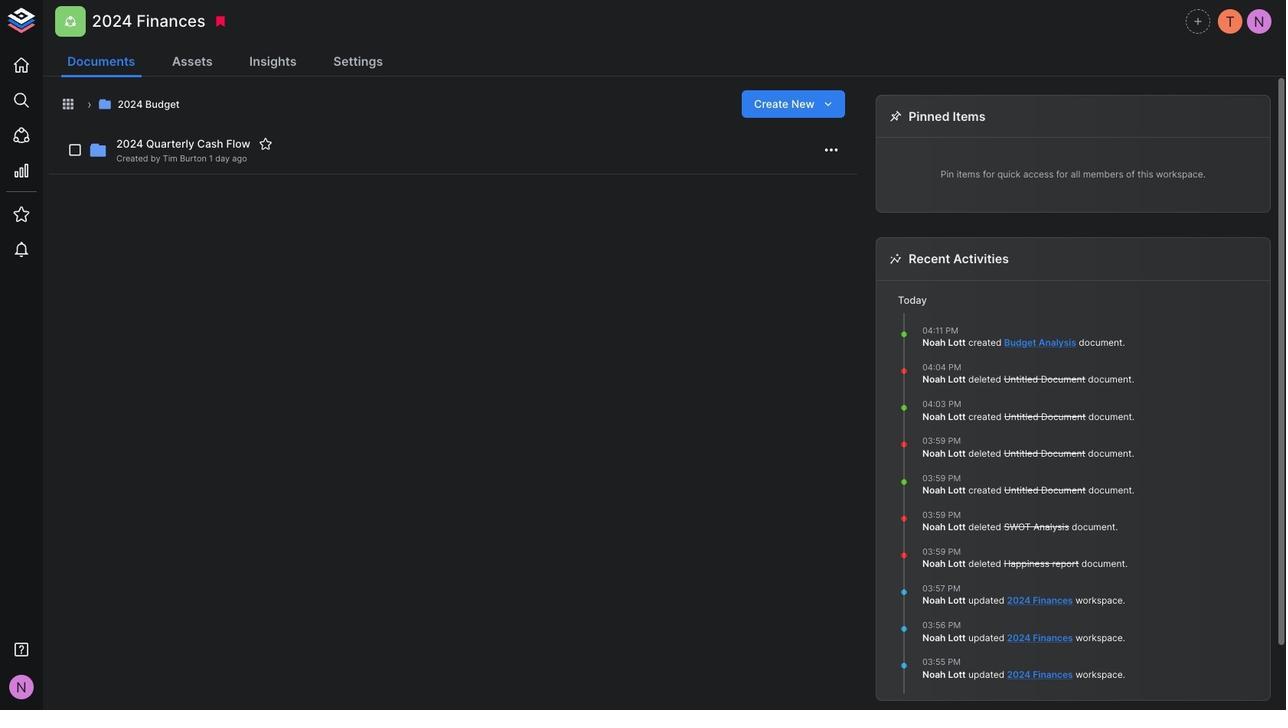 Task type: vqa. For each thing, say whether or not it's contained in the screenshot.
Branding inside button
no



Task type: locate. For each thing, give the bounding box(es) containing it.
favorite image
[[259, 137, 273, 151]]



Task type: describe. For each thing, give the bounding box(es) containing it.
remove bookmark image
[[214, 15, 228, 28]]



